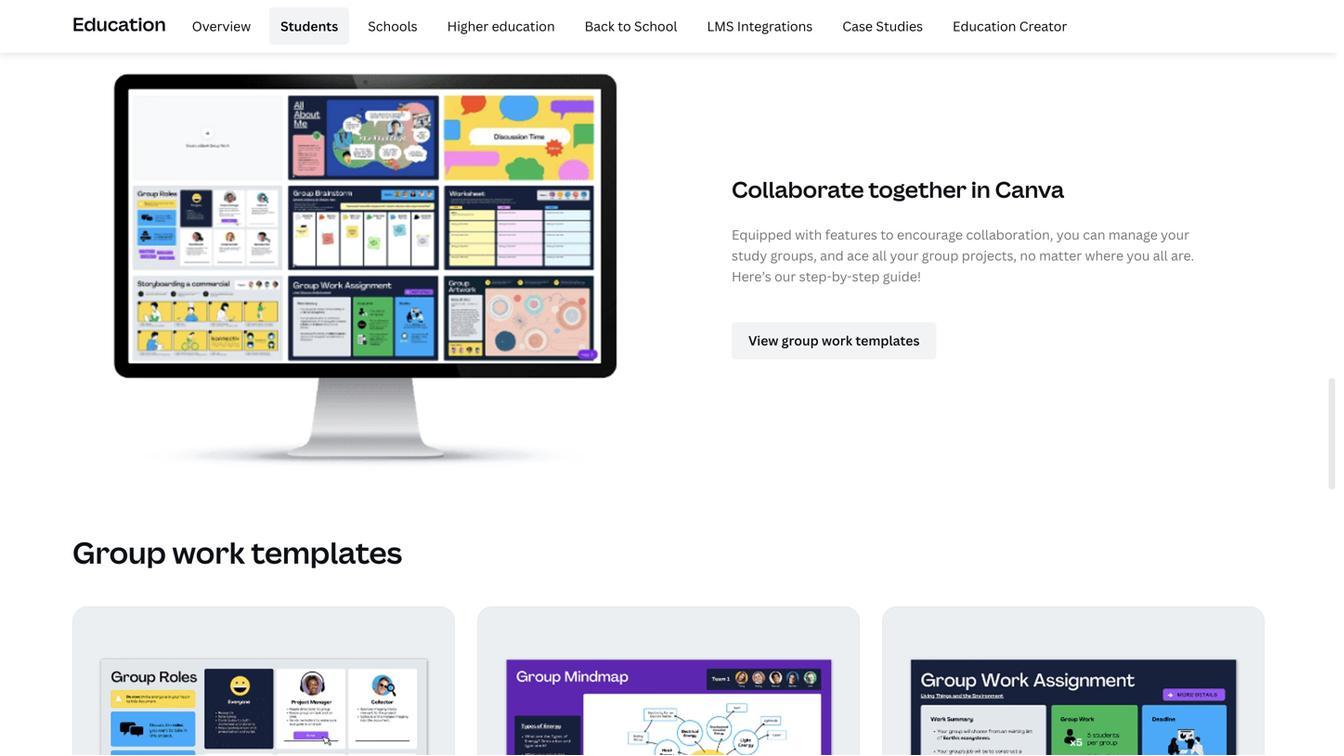 Task type: describe. For each thing, give the bounding box(es) containing it.
higher education
[[447, 17, 555, 35]]

education
[[492, 17, 555, 35]]

education for education
[[72, 11, 166, 36]]

back to school
[[585, 17, 677, 35]]

schools
[[368, 17, 418, 35]]

back
[[585, 17, 615, 35]]

higher
[[447, 17, 489, 35]]

group roles template image
[[73, 607, 454, 755]]

0 horizontal spatial to
[[618, 17, 631, 35]]

group mindmap template image
[[478, 607, 859, 755]]

groups,
[[770, 247, 817, 264]]

group
[[72, 532, 166, 572]]

lms
[[707, 17, 734, 35]]

group
[[922, 247, 959, 264]]

projects,
[[962, 247, 1017, 264]]

higher education link
[[436, 7, 566, 45]]

creator
[[1020, 17, 1068, 35]]

1 vertical spatial you
[[1127, 247, 1150, 264]]

and
[[820, 247, 844, 264]]

work
[[172, 532, 245, 572]]

menu bar containing overview
[[173, 7, 1079, 45]]

overview
[[192, 17, 251, 35]]

canva
[[995, 174, 1065, 204]]

by-
[[832, 267, 852, 285]]

schools link
[[357, 7, 429, 45]]

collaborate
[[732, 174, 864, 204]]

1 all from the left
[[872, 247, 887, 264]]

together
[[869, 174, 967, 204]]

guide!
[[883, 267, 921, 285]]

education creator
[[953, 17, 1068, 35]]

case studies link
[[831, 7, 934, 45]]

group work templates
[[72, 532, 402, 572]]

group work assignment template image
[[883, 607, 1264, 755]]

here's
[[732, 267, 772, 285]]

no
[[1020, 247, 1036, 264]]

matter
[[1039, 247, 1082, 264]]

step-
[[799, 267, 832, 285]]

study
[[732, 247, 767, 264]]

our
[[775, 267, 796, 285]]

collaboration,
[[966, 226, 1054, 243]]

1 vertical spatial your
[[890, 247, 919, 264]]



Task type: locate. For each thing, give the bounding box(es) containing it.
1 horizontal spatial education
[[953, 17, 1016, 35]]

all left are.
[[1153, 247, 1168, 264]]

group work templates on desktop image
[[72, 48, 658, 487]]

education creator link
[[942, 7, 1079, 45]]

with
[[795, 226, 822, 243]]

case
[[843, 17, 873, 35]]

to
[[618, 17, 631, 35], [881, 226, 894, 243]]

you down manage
[[1127, 247, 1150, 264]]

collaborate together in canva
[[732, 174, 1065, 204]]

equipped
[[732, 226, 792, 243]]

ace
[[847, 247, 869, 264]]

1 horizontal spatial your
[[1161, 226, 1190, 243]]

0 horizontal spatial all
[[872, 247, 887, 264]]

your up are.
[[1161, 226, 1190, 243]]

2 all from the left
[[1153, 247, 1168, 264]]

equipped with features to encourage collaboration, you can manage your study groups, and ace all your group projects, no matter where you all are. here's our step-by-step guide!
[[732, 226, 1194, 285]]

to right features
[[881, 226, 894, 243]]

0 vertical spatial you
[[1057, 226, 1080, 243]]

manage
[[1109, 226, 1158, 243]]

0 horizontal spatial you
[[1057, 226, 1080, 243]]

0 horizontal spatial education
[[72, 11, 166, 36]]

where
[[1085, 247, 1124, 264]]

step
[[852, 267, 880, 285]]

you
[[1057, 226, 1080, 243], [1127, 247, 1150, 264]]

can
[[1083, 226, 1106, 243]]

encourage
[[897, 226, 963, 243]]

0 vertical spatial your
[[1161, 226, 1190, 243]]

you up matter
[[1057, 226, 1080, 243]]

case studies
[[843, 17, 923, 35]]

0 horizontal spatial your
[[890, 247, 919, 264]]

to inside equipped with features to encourage collaboration, you can manage your study groups, and ace all your group projects, no matter where you all are. here's our step-by-step guide!
[[881, 226, 894, 243]]

menu bar
[[173, 7, 1079, 45]]

studies
[[876, 17, 923, 35]]

your up guide!
[[890, 247, 919, 264]]

your
[[1161, 226, 1190, 243], [890, 247, 919, 264]]

education for education creator
[[953, 17, 1016, 35]]

school
[[634, 17, 677, 35]]

1 horizontal spatial you
[[1127, 247, 1150, 264]]

1 vertical spatial to
[[881, 226, 894, 243]]

1 horizontal spatial to
[[881, 226, 894, 243]]

templates
[[251, 532, 402, 572]]

1 horizontal spatial all
[[1153, 247, 1168, 264]]

in
[[971, 174, 991, 204]]

lms integrations link
[[696, 7, 824, 45]]

all right the ace
[[872, 247, 887, 264]]

all
[[872, 247, 887, 264], [1153, 247, 1168, 264]]

0 vertical spatial to
[[618, 17, 631, 35]]

overview link
[[181, 7, 262, 45]]

students
[[281, 17, 338, 35]]

students link
[[269, 7, 349, 45]]

education
[[72, 11, 166, 36], [953, 17, 1016, 35]]

lms integrations
[[707, 17, 813, 35]]

to right back
[[618, 17, 631, 35]]

education inside menu bar
[[953, 17, 1016, 35]]

back to school link
[[574, 7, 689, 45]]

integrations
[[737, 17, 813, 35]]

features
[[825, 226, 878, 243]]

are.
[[1171, 247, 1194, 264]]



Task type: vqa. For each thing, say whether or not it's contained in the screenshot.
can
yes



